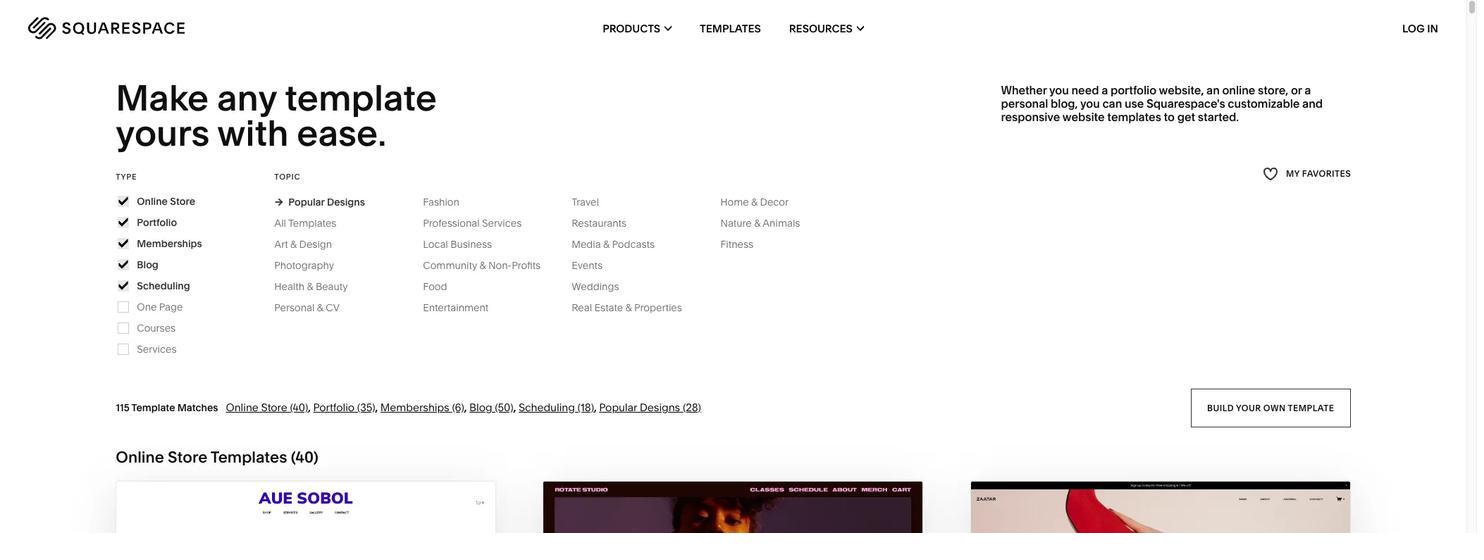 Task type: locate. For each thing, give the bounding box(es) containing it.
podcasts
[[612, 238, 655, 251]]

&
[[752, 196, 758, 209], [755, 217, 761, 230], [291, 238, 297, 251], [604, 238, 610, 251], [480, 259, 486, 272], [307, 280, 313, 293], [317, 302, 324, 314], [626, 302, 632, 314]]

(28)
[[683, 401, 702, 414]]

1 vertical spatial blog
[[470, 401, 493, 414]]

1 vertical spatial store
[[261, 401, 288, 414]]

art & design
[[275, 238, 332, 251]]

store for online store templates ( 40 )
[[168, 448, 208, 467]]

(
[[291, 448, 296, 467]]

1 horizontal spatial memberships
[[381, 401, 450, 414]]

1 horizontal spatial template
[[1289, 403, 1335, 413]]

online down yours
[[137, 195, 168, 208]]

0 vertical spatial services
[[482, 217, 522, 230]]

your
[[1237, 403, 1262, 413]]

own
[[1264, 403, 1287, 413]]

you left need
[[1050, 83, 1070, 97]]

food
[[423, 280, 447, 293]]

& right the nature
[[755, 217, 761, 230]]

personal & cv
[[275, 302, 340, 314]]

real estate & properties link
[[572, 302, 697, 314]]

zaatar element
[[971, 482, 1351, 534]]

& right health
[[307, 280, 313, 293]]

online for online store templates ( 40 )
[[116, 448, 164, 467]]

type
[[116, 172, 137, 182]]

1 vertical spatial services
[[137, 343, 177, 356]]

home
[[721, 196, 749, 209]]

(18)
[[578, 401, 594, 414]]

you left 'can'
[[1081, 97, 1101, 111]]

& for beauty
[[307, 280, 313, 293]]

,
[[308, 401, 311, 414], [376, 401, 378, 414], [465, 401, 467, 414], [514, 401, 516, 414], [594, 401, 597, 414]]

& right the home
[[752, 196, 758, 209]]

real
[[572, 302, 592, 314]]

0 horizontal spatial scheduling
[[137, 280, 190, 292]]

online store
[[137, 195, 195, 208]]

1 vertical spatial templates
[[288, 217, 337, 230]]

professional services link
[[423, 217, 536, 230]]

online
[[137, 195, 168, 208], [226, 401, 259, 414], [116, 448, 164, 467]]

& for design
[[291, 238, 297, 251]]

you
[[1050, 83, 1070, 97], [1081, 97, 1101, 111]]

media & podcasts link
[[572, 238, 669, 251]]

a right or
[[1305, 83, 1312, 97]]

& right 'media'
[[604, 238, 610, 251]]

a
[[1102, 83, 1109, 97], [1305, 83, 1312, 97]]

popular
[[289, 196, 325, 209], [600, 401, 638, 414]]

1 horizontal spatial you
[[1081, 97, 1101, 111]]

, left blog (50) link
[[465, 401, 467, 414]]

in
[[1428, 22, 1439, 35]]

& for cv
[[317, 302, 324, 314]]

1 horizontal spatial portfolio
[[313, 401, 355, 414]]

0 vertical spatial portfolio
[[137, 216, 177, 229]]

2 vertical spatial store
[[168, 448, 208, 467]]

(6)
[[452, 401, 465, 414]]

, left scheduling (18) link
[[514, 401, 516, 414]]

photography link
[[275, 259, 348, 272]]

services up business
[[482, 217, 522, 230]]

blog
[[137, 259, 159, 271], [470, 401, 493, 414]]

weddings
[[572, 280, 619, 293]]

squarespace's
[[1147, 97, 1226, 111]]

scheduling up one page at the bottom left
[[137, 280, 190, 292]]

0 vertical spatial templates
[[700, 22, 761, 35]]

templates
[[700, 22, 761, 35], [288, 217, 337, 230], [211, 448, 287, 467]]

0 horizontal spatial a
[[1102, 83, 1109, 97]]

online store templates ( 40 )
[[116, 448, 319, 467]]

build your own template
[[1208, 403, 1335, 413]]

my favorites
[[1287, 169, 1352, 179]]

, left memberships (6) link
[[376, 401, 378, 414]]

0 vertical spatial store
[[170, 195, 195, 208]]

memberships
[[137, 237, 202, 250], [381, 401, 450, 414]]

estate
[[595, 302, 623, 314]]

& right estate
[[626, 302, 632, 314]]

0 horizontal spatial portfolio
[[137, 216, 177, 229]]

blog right (6)
[[470, 401, 493, 414]]

1 horizontal spatial designs
[[640, 401, 681, 414]]

(40)
[[290, 401, 308, 414]]

memberships down online store
[[137, 237, 202, 250]]

0 horizontal spatial designs
[[327, 196, 365, 209]]

one page
[[137, 301, 183, 314]]

store for online store (40) , portfolio (35) , memberships (6) , blog (50) , scheduling (18) , popular designs (28)
[[261, 401, 288, 414]]

popular designs (28) link
[[600, 401, 702, 414]]

1 vertical spatial portfolio
[[313, 401, 355, 414]]

1 horizontal spatial popular
[[600, 401, 638, 414]]

designs left (28)
[[640, 401, 681, 414]]

art
[[275, 238, 288, 251]]

0 vertical spatial designs
[[327, 196, 365, 209]]

1 horizontal spatial blog
[[470, 401, 493, 414]]

blog up one
[[137, 259, 159, 271]]

build
[[1208, 403, 1235, 413]]

1 horizontal spatial templates
[[288, 217, 337, 230]]

all templates link
[[275, 217, 351, 230]]

3 , from the left
[[465, 401, 467, 414]]

portfolio down online store
[[137, 216, 177, 229]]

services down courses
[[137, 343, 177, 356]]

& left cv
[[317, 302, 324, 314]]

media
[[572, 238, 601, 251]]

community & non-profits link
[[423, 259, 555, 272]]

all
[[275, 217, 286, 230]]

weddings link
[[572, 280, 634, 293]]

store for online store
[[170, 195, 195, 208]]

0 horizontal spatial template
[[285, 76, 437, 120]]

popular right (18)
[[600, 401, 638, 414]]

log             in link
[[1403, 22, 1439, 35]]

online down template
[[116, 448, 164, 467]]

2 vertical spatial online
[[116, 448, 164, 467]]

portfolio left the (35)
[[313, 401, 355, 414]]

1 horizontal spatial a
[[1305, 83, 1312, 97]]

0 vertical spatial template
[[285, 76, 437, 120]]

non-
[[489, 259, 512, 272]]

memberships left (6)
[[381, 401, 450, 414]]

1 vertical spatial online
[[226, 401, 259, 414]]

designs up all templates link
[[327, 196, 365, 209]]

online right matches on the bottom left of page
[[226, 401, 259, 414]]

matches
[[178, 402, 218, 414]]

& right art on the top of page
[[291, 238, 297, 251]]

blog,
[[1051, 97, 1079, 111]]

& left non-
[[480, 259, 486, 272]]

2 vertical spatial templates
[[211, 448, 287, 467]]

template inside button
[[1289, 403, 1335, 413]]

popular up all templates
[[289, 196, 325, 209]]

, left portfolio (35) link
[[308, 401, 311, 414]]

0 vertical spatial scheduling
[[137, 280, 190, 292]]

1 horizontal spatial services
[[482, 217, 522, 230]]

scheduling left (18)
[[519, 401, 575, 414]]

0 vertical spatial online
[[137, 195, 168, 208]]

squarespace logo link
[[28, 17, 310, 39]]

cv
[[326, 302, 340, 314]]

online store (40) , portfolio (35) , memberships (6) , blog (50) , scheduling (18) , popular designs (28)
[[226, 401, 702, 414]]

whether
[[1002, 83, 1048, 97]]

templates
[[1108, 110, 1162, 124]]

health & beauty
[[275, 280, 348, 293]]

real estate & properties
[[572, 302, 682, 314]]

nature & animals
[[721, 217, 801, 230]]

beauty
[[316, 280, 348, 293]]

customizable
[[1229, 97, 1301, 111]]

0 horizontal spatial blog
[[137, 259, 159, 271]]

0 horizontal spatial memberships
[[137, 237, 202, 250]]

fashion
[[423, 196, 460, 209]]

template inside make any template yours with ease.
[[285, 76, 437, 120]]

0 vertical spatial popular
[[289, 196, 325, 209]]

115 template matches
[[116, 402, 218, 414]]

build your own template button
[[1192, 389, 1352, 428]]

need
[[1072, 83, 1100, 97]]

any
[[217, 76, 277, 120]]

courses
[[137, 322, 176, 335]]

local business link
[[423, 238, 506, 251]]

fitness link
[[721, 238, 768, 251]]

1 vertical spatial template
[[1289, 403, 1335, 413]]

2 , from the left
[[376, 401, 378, 414]]

make any template yours with ease.
[[116, 76, 445, 155]]

1 vertical spatial scheduling
[[519, 401, 575, 414]]

responsive
[[1002, 110, 1061, 124]]

, left popular designs (28) link
[[594, 401, 597, 414]]

entertainment link
[[423, 302, 503, 314]]

entertainment
[[423, 302, 489, 314]]

a right need
[[1102, 83, 1109, 97]]

templates link
[[700, 0, 761, 56]]



Task type: describe. For each thing, give the bounding box(es) containing it.
community
[[423, 259, 477, 272]]

website,
[[1160, 83, 1205, 97]]

professional services
[[423, 217, 522, 230]]

local
[[423, 238, 448, 251]]

2 a from the left
[[1305, 83, 1312, 97]]

4 , from the left
[[514, 401, 516, 414]]

zaatar image
[[971, 482, 1351, 534]]

personal & cv link
[[275, 302, 354, 314]]

photography
[[275, 259, 334, 272]]

home & decor
[[721, 196, 789, 209]]

products
[[603, 22, 661, 35]]

local business
[[423, 238, 492, 251]]

0 horizontal spatial services
[[137, 343, 177, 356]]

nature
[[721, 217, 752, 230]]

)
[[314, 448, 319, 467]]

art & design link
[[275, 238, 346, 251]]

or
[[1292, 83, 1303, 97]]

page
[[159, 301, 183, 314]]

portfolio (35) link
[[313, 401, 376, 414]]

memberships (6) link
[[381, 401, 465, 414]]

40
[[296, 448, 314, 467]]

properties
[[635, 302, 682, 314]]

yours
[[116, 112, 210, 155]]

(35)
[[357, 401, 376, 414]]

1 horizontal spatial scheduling
[[519, 401, 575, 414]]

& for non-
[[480, 259, 486, 272]]

profits
[[512, 259, 541, 272]]

template
[[132, 402, 175, 414]]

fashion link
[[423, 196, 474, 209]]

get
[[1178, 110, 1196, 124]]

media & podcasts
[[572, 238, 655, 251]]

resources
[[790, 22, 853, 35]]

personal
[[1002, 97, 1049, 111]]

travel link
[[572, 196, 613, 209]]

115
[[116, 402, 130, 414]]

events link
[[572, 259, 617, 272]]

0 horizontal spatial popular
[[289, 196, 325, 209]]

aue sobol element
[[117, 482, 496, 534]]

0 horizontal spatial templates
[[211, 448, 287, 467]]

log
[[1403, 22, 1426, 35]]

business
[[451, 238, 492, 251]]

favorites
[[1303, 169, 1352, 179]]

my favorites link
[[1263, 165, 1352, 184]]

events
[[572, 259, 603, 272]]

& for podcasts
[[604, 238, 610, 251]]

rotate element
[[544, 482, 923, 534]]

1 , from the left
[[308, 401, 311, 414]]

online for online store
[[137, 195, 168, 208]]

5 , from the left
[[594, 401, 597, 414]]

resources button
[[790, 0, 864, 56]]

rotate image
[[544, 482, 923, 534]]

design
[[299, 238, 332, 251]]

started.
[[1199, 110, 1240, 124]]

and
[[1303, 97, 1324, 111]]

personal
[[275, 302, 315, 314]]

an
[[1207, 83, 1220, 97]]

use
[[1125, 97, 1145, 111]]

online store (40) link
[[226, 401, 308, 414]]

1 vertical spatial memberships
[[381, 401, 450, 414]]

online for online store (40) , portfolio (35) , memberships (6) , blog (50) , scheduling (18) , popular designs (28)
[[226, 401, 259, 414]]

2 horizontal spatial templates
[[700, 22, 761, 35]]

aue sobol image
[[117, 482, 496, 534]]

0 horizontal spatial you
[[1050, 83, 1070, 97]]

home & decor link
[[721, 196, 803, 209]]

community & non-profits
[[423, 259, 541, 272]]

0 vertical spatial memberships
[[137, 237, 202, 250]]

health
[[275, 280, 305, 293]]

scheduling (18) link
[[519, 401, 594, 414]]

1 a from the left
[[1102, 83, 1109, 97]]

food link
[[423, 280, 462, 293]]

squarespace logo image
[[28, 17, 185, 39]]

can
[[1103, 97, 1123, 111]]

decor
[[761, 196, 789, 209]]

topic
[[275, 172, 301, 182]]

whether you need a portfolio website, an online store, or a personal blog, you can use squarespace's customizable and responsive website templates to get started.
[[1002, 83, 1324, 124]]

& for decor
[[752, 196, 758, 209]]

portfolio
[[1111, 83, 1157, 97]]

all templates
[[275, 217, 337, 230]]

health & beauty link
[[275, 280, 362, 293]]

(50)
[[495, 401, 514, 414]]

animals
[[763, 217, 801, 230]]

ease.
[[297, 112, 387, 155]]

restaurants link
[[572, 217, 641, 230]]

& for animals
[[755, 217, 761, 230]]

0 vertical spatial blog
[[137, 259, 159, 271]]

popular designs
[[289, 196, 365, 209]]

1 vertical spatial popular
[[600, 401, 638, 414]]

1 vertical spatial designs
[[640, 401, 681, 414]]

restaurants
[[572, 217, 627, 230]]

my
[[1287, 169, 1300, 179]]

to
[[1165, 110, 1175, 124]]

online
[[1223, 83, 1256, 97]]

store,
[[1259, 83, 1289, 97]]



Task type: vqa. For each thing, say whether or not it's contained in the screenshot.
Colton image
no



